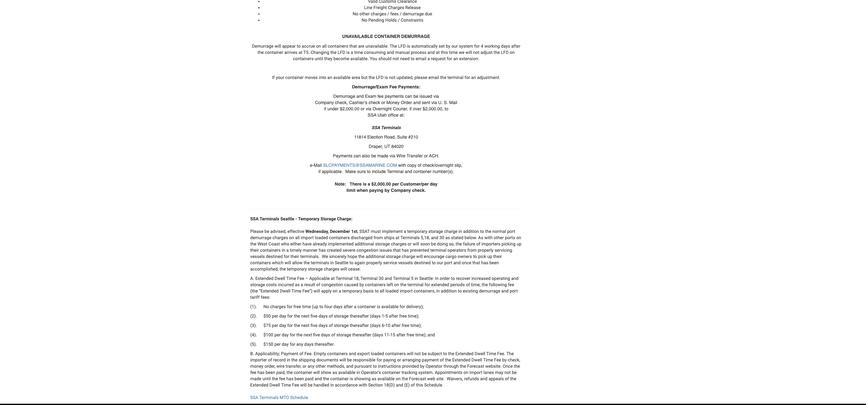 Task type: describe. For each thing, give the bounding box(es) containing it.
not up demurrage/exam fee payments:
[[389, 75, 396, 80]]

utah
[[378, 113, 387, 118]]

container down instructions
[[382, 371, 401, 376]]

ssa for ssa terminals seattle - temporary storage charge:
[[250, 217, 259, 222]]

of right (e) at the left bottom of the page
[[411, 383, 415, 388]]

payments:
[[398, 85, 421, 90]]

charges
[[388, 5, 405, 10]]

0 vertical spatial forecast
[[468, 364, 485, 369]]

unavailable
[[343, 34, 373, 39]]

via down check
[[366, 106, 372, 112]]

temporary
[[298, 217, 320, 222]]

implement
[[382, 229, 403, 234]]

to up the periods
[[451, 276, 455, 281]]

30 inside a. extended dwell time fee – applicable at terminal 18, terminal 30 and terminal 5 in seattle: in order to recover increased operating and storage costs incurred as a result of congestion caused by containers left on the terminal for extended periods of time, the following fee (the "extended dwell time fee") will apply on a temporary basis to all loaded import containers, in addition to existing demurrage and port tariff fees:
[[379, 276, 384, 281]]

to up as
[[481, 229, 484, 234]]

has down transfer,
[[287, 377, 294, 382]]

advised,
[[271, 229, 287, 234]]

2 horizontal spatial their
[[494, 254, 502, 259]]

after up (2).      $50 per day for the next five days of storage thereafter (days 1-5 after free time);
[[344, 305, 353, 310]]

1 horizontal spatial vessels
[[399, 261, 413, 266]]

of up shipping
[[300, 352, 304, 357]]

and down lanes
[[481, 377, 488, 382]]

import inside a. extended dwell time fee – applicable at terminal 18, terminal 30 and terminal 5 in seattle: in order to recover increased operating and storage costs incurred as a result of congestion caused by containers left on the terminal for extended periods of time, the following fee (the "extended dwell time fee") will apply on a temporary basis to all loaded import containers, in addition to existing demurrage and port tariff fees:
[[400, 289, 413, 294]]

encourage
[[424, 254, 445, 259]]

fees:
[[261, 295, 270, 300]]

1 horizontal spatial destined
[[414, 261, 431, 266]]

0 vertical spatial any
[[297, 342, 304, 347]]

is up become
[[347, 50, 350, 55]]

(days for 11-
[[373, 333, 383, 338]]

days inside demurrage will appear to accrue on all containers that are unavailable. the lfd is automatically set by our system for 4 working days after the container arrives at t5. changing the lfd is a time consuming and manual process and at this time we will not adjust the lfd on containers until they become available. you should not need to email a request for an extension.
[[501, 44, 511, 49]]

by inside a. extended dwell time fee – applicable at terminal 18, terminal 30 and terminal 5 in seattle: in order to recover increased operating and storage costs incurred as a result of congestion caused by containers left on the terminal for extended periods of time, the following fee (the "extended dwell time fee") will apply on a temporary basis to all loaded import containers, in addition to existing demurrage and port tariff fees:
[[360, 283, 364, 288]]

fee up the payments at the top
[[390, 85, 397, 90]]

for inside , ssat must implement a temporary storage charge in addition to the normal port demurrage charges on all import loaded containers discharged from ships at terminals 5,18, and 30 as stated below. as with other ports on the west coast who either have already implemented additional storage charges or will soon be doing so, the failure of importers picking up their containers in a timely manner has created severe congestion issues that has prevented terminal operators from properly servicing vessels destined for their terminals.  we sincerely hope the additional storage charge will encourage cargo owners to pick up their containers which will allow the terminals in seattle to again properly service vessels destined to our port and once that has been accomplished, the temporary storage charges will cease.
[[284, 254, 290, 259]]

0 horizontal spatial temporary
[[287, 267, 307, 272]]

0 vertical spatial charge
[[445, 229, 458, 234]]

has down the already at the bottom of the page
[[319, 248, 326, 253]]

container down basis
[[358, 305, 376, 310]]

importer
[[250, 358, 267, 363]]

ssat
[[360, 229, 370, 234]]

timely
[[290, 248, 302, 253]]

has down money
[[258, 371, 265, 376]]

to right basis
[[375, 289, 379, 294]]

or up instructions
[[398, 358, 402, 363]]

will up the prevented
[[413, 242, 420, 247]]

a. extended dwell time fee – applicable at terminal 18, terminal 30 and terminal 5 in seattle: in order to recover increased operating and storage costs incurred as a result of congestion caused by containers left on the terminal for extended periods of time, the following fee (the "extended dwell time fee") will apply on a temporary basis to all loaded import containers, in addition to existing demurrage and port tariff fees:
[[250, 276, 519, 300]]

import inside , ssat must implement a temporary storage charge in addition to the normal port demurrage charges on all import loaded containers discharged from ships at terminals 5,18, and 30 as stated below. as with other ports on the west coast who either have already implemented additional storage charges or will soon be doing so, the failure of importers picking up their containers in a timely manner has created severe congestion issues that has prevented terminal operators from properly servicing vessels destined for their terminals.  we sincerely hope the additional storage charge will encourage cargo owners to pick up their containers which will allow the terminals in seattle to again properly service vessels destined to our port and once that has been accomplished, the temporary storage charges will cease.
[[301, 236, 314, 241]]

1 horizontal spatial /
[[398, 18, 400, 23]]

should
[[379, 56, 392, 61]]

terminal up caused
[[336, 276, 353, 281]]

2 horizontal spatial terminal
[[448, 75, 464, 80]]

created
[[327, 248, 342, 253]]

over
[[413, 106, 422, 112]]

0 horizontal spatial /
[[388, 11, 390, 16]]

be down once
[[512, 371, 517, 376]]

available left 'area' at top left
[[334, 75, 351, 80]]

t5.
[[304, 50, 310, 55]]

dwell up the refunds
[[472, 358, 483, 363]]

or inside , ssat must implement a temporary storage charge in addition to the normal port demurrage charges on all import loaded containers discharged from ships at terminals 5,18, and 30 as stated below. as with other ports on the west coast who either have already implemented additional storage charges or will soon be doing so, the failure of importers picking up their containers in a timely manner has created severe congestion issues that has prevented terminal operators from properly servicing vessels destined for their terminals.  we sincerely hope the additional storage charge will encourage cargo owners to pick up their containers which will allow the terminals in seattle to again properly service vessels destined to our port and once that has been accomplished, the temporary storage charges will cease.
[[408, 242, 412, 247]]

and up left
[[385, 276, 392, 281]]

storage up service
[[386, 254, 401, 259]]

0 horizontal spatial time
[[302, 305, 311, 310]]

implemented
[[328, 242, 354, 247]]

slcpayments@ssamarine.com link
[[323, 163, 397, 168]]

paying inside b. applicability; payment of fee. empty containers and export loaded containers will not be subject to the extended dwell time fee. the importer of record in the shipping documents will be responsible for paying or arranging payment of the extended dwell time fee by check, money order, wire transfer, or any other methods, and pursuant to instructions provided by operator through the forecast website. once the fee has been paid, the container will show as available in operator's container tracking system. appointments on import lanes may not be made until the fee has been paid and the container is showing as available on the forecast web site.  waivers, refunds and appeals of the extended dwell time fee will be handled in accordance with section 18(d) and (e) of this schedule.
[[384, 358, 396, 363]]

in up the stated
[[459, 229, 463, 234]]

and left pursuant
[[346, 364, 354, 369]]

lfd right adjust
[[501, 50, 509, 55]]

is up demurrage/exam fee payments:
[[385, 75, 388, 80]]

are
[[358, 44, 365, 49]]

2 horizontal spatial an
[[472, 75, 476, 80]]

sure
[[358, 169, 366, 174]]

0 vertical spatial up
[[517, 242, 522, 247]]

1 vertical spatial additional
[[366, 254, 385, 259]]

to right the (up
[[320, 305, 324, 310]]

on up changing
[[316, 44, 321, 49]]

on up the refunds
[[464, 371, 469, 376]]

on up either
[[289, 236, 294, 241]]

of down (3).      $75 per day for the next five days of storage thereafter (days 6-10 after free time);
[[332, 333, 336, 338]]

not down once
[[505, 371, 511, 376]]

left
[[387, 283, 393, 288]]

check/overnight
[[423, 163, 454, 168]]

$100
[[264, 333, 274, 338]]

day for (2).      $50 per day for the next five days of storage thereafter (days 1-5 after free time);
[[280, 314, 286, 319]]

issued
[[420, 94, 433, 99]]

other inside b. applicability; payment of fee. empty containers and export loaded containers will not be subject to the extended dwell time fee. the importer of record in the shipping documents will be responsible for paying or arranging payment of the extended dwell time fee by check, money order, wire transfer, or any other methods, and pursuant to instructions provided by operator through the forecast website. once the fee has been paid, the container will show as available in operator's container tracking system. appointments on import lanes may not be made until the fee has been paid and the container is showing as available on the forecast web site.  waivers, refunds and appeals of the extended dwell time fee will be handled in accordance with section 18(d) and (e) of this schedule.
[[316, 364, 326, 369]]

s.
[[444, 100, 448, 105]]

container up accordance
[[331, 377, 349, 382]]

0 horizontal spatial vessels
[[250, 254, 265, 259]]

if your container moves into an available area but the lfd is not updated, please email the terminal for an adjustment.
[[272, 75, 501, 80]]

containers up instructions
[[386, 352, 406, 357]]

days down (2).      $50 per day for the next five days of storage thereafter (days 1-5 after free time);
[[319, 324, 328, 329]]

moves
[[305, 75, 318, 80]]

limit
[[347, 188, 356, 193]]

$2,000.00,
[[423, 106, 444, 112]]

by inside note:   there is a $2,000.00 per customer/per day limit when paying by company check.
[[385, 188, 390, 193]]

and down 'cargo'
[[454, 261, 461, 266]]

after for (2).      $50 per day for the next five days of storage thereafter (days 1-5 after free time);
[[389, 314, 399, 319]]

$2,000.00 inside demurrage and exam fee payments can be issued via company check, cashier's check or money order and sent via u. s. mail if under $2,000.00 or via overnight courier, if over $2,000.00, to ssa utah office at:
[[340, 106, 360, 112]]

again
[[355, 261, 366, 266]]

with inside , ssat must implement a temporary storage charge in addition to the normal port demurrage charges on all import loaded containers discharged from ships at terminals 5,18, and 30 as stated below. as with other ports on the west coast who either have already implemented additional storage charges or will soon be doing so, the failure of importers picking up their containers in a timely manner has created severe congestion issues that has prevented terminal operators from properly servicing vessels destined for their terminals.  we sincerely hope the additional storage charge will encourage cargo owners to pick up their containers which will allow the terminals in seattle to again properly service vessels destined to our port and once that has been accomplished, the temporary storage charges will cease.
[[485, 236, 493, 241]]

also
[[362, 154, 370, 159]]

0 vertical spatial additional
[[355, 242, 374, 247]]

container inside the e-mail slcpayments@ssamarine.com with copy of check/overnight slip, if applicable.  make sure to include terminal and container number(s).
[[414, 169, 432, 174]]

caused
[[344, 283, 359, 288]]

ssa terminals
[[372, 125, 401, 130]]

the inside demurrage will appear to accrue on all containers that are unavailable. the lfd is automatically set by our system for 4 working days after the container arrives at t5. changing the lfd is a time consuming and manual process and at this time we will not adjust the lfd on containers until they become available. you should not need to email a request for an extension.
[[390, 44, 397, 49]]

system.
[[419, 371, 434, 376]]

charges up "$50"
[[270, 305, 286, 310]]

addition inside a. extended dwell time fee – applicable at terminal 18, terminal 30 and terminal 5 in seattle: in order to recover increased operating and storage costs incurred as a result of congestion caused by containers left on the terminal for extended periods of time, the following fee (the "extended dwell time fee") will apply on a temporary basis to all loaded import containers, in addition to existing demurrage and port tariff fees:
[[441, 289, 457, 294]]

0 horizontal spatial an
[[328, 75, 332, 80]]

make
[[346, 169, 356, 174]]

available up "1-"
[[382, 305, 399, 310]]

0 horizontal spatial properly
[[367, 261, 382, 266]]

pursuant
[[355, 364, 372, 369]]

in down payment
[[287, 358, 291, 363]]

(2).      $50 per day for the next five days of storage thereafter (days 1-5 after free time);
[[250, 314, 419, 319]]

section
[[369, 383, 383, 388]]

ports
[[505, 236, 516, 241]]

charges down advised,
[[273, 236, 288, 241]]

(the
[[250, 289, 258, 294]]

0 vertical spatial destined
[[266, 254, 283, 259]]

per inside note:   there is a $2,000.00 per customer/per day limit when paying by company check.
[[393, 182, 399, 187]]

your
[[276, 75, 285, 80]]

0 horizontal spatial been
[[266, 371, 275, 376]]

free for (4).      $100 per day for the next five days of storage thereafter (days 11-15 after free time); and
[[407, 333, 415, 338]]

lfd up manual
[[398, 44, 406, 49]]

day for (5).      $150 per day for any days thereafter.
[[282, 342, 289, 347]]

if inside the e-mail slcpayments@ssamarine.com with copy of check/overnight slip, if applicable.  make sure to include terminal and container number(s).
[[319, 169, 321, 174]]

check
[[369, 100, 380, 105]]

1 horizontal spatial from
[[468, 248, 477, 253]]

fee up the website.
[[495, 358, 502, 363]]

storage down terminals
[[308, 267, 323, 272]]

be down paid
[[308, 383, 313, 388]]

demurrage/exam
[[352, 85, 388, 90]]

next for $75
[[301, 324, 310, 329]]

of down (2).      $50 per day for the next five days of storage thereafter (days 1-5 after free time);
[[329, 324, 333, 329]]

(5).      $150 per day for any days thereafter.
[[250, 342, 335, 347]]

on right apply
[[333, 289, 338, 294]]

0 horizontal spatial forecast
[[409, 377, 426, 382]]

not up extension.
[[474, 50, 480, 55]]

1 horizontal spatial email
[[429, 75, 440, 80]]

storage down (3).      $75 per day for the next five days of storage thereafter (days 6-10 after free time);
[[337, 333, 351, 338]]

and up over
[[414, 100, 421, 105]]

via left u.
[[432, 100, 437, 105]]

by up system.
[[420, 364, 425, 369]]

a left request
[[428, 56, 430, 61]]

to up 'operator's'
[[373, 364, 377, 369]]

and down following
[[502, 289, 509, 294]]

to right need
[[411, 56, 415, 61]]

1 horizontal spatial that
[[393, 248, 401, 253]]

terminal inside , ssat must implement a temporary storage charge in addition to the normal port demurrage charges on all import loaded containers discharged from ships at terminals 5,18, and 30 as stated below. as with other ports on the west coast who either have already implemented additional storage charges or will soon be doing so, the failure of importers picking up their containers in a timely manner has created severe congestion issues that has prevented terminal operators from properly servicing vessels destined for their terminals.  we sincerely hope the additional storage charge will encourage cargo owners to pick up their containers which will allow the terminals in seattle to again properly service vessels destined to our port and once that has been accomplished, the temporary storage charges will cease.
[[431, 248, 447, 253]]

2 horizontal spatial time
[[449, 50, 458, 55]]

will left appear on the top
[[275, 44, 281, 49]]

be right also
[[372, 154, 376, 159]]

2 horizontal spatial that
[[473, 261, 481, 266]]

courier,
[[393, 106, 409, 112]]

will down paid
[[300, 383, 307, 388]]

due
[[425, 11, 433, 16]]

thereafter.
[[315, 342, 335, 347]]

(3).      $75 per day for the next five days of storage thereafter (days 6-10 after free time);
[[250, 324, 422, 329]]

2 horizontal spatial if
[[410, 106, 412, 112]]

1 vertical spatial can
[[354, 154, 361, 159]]

lfd up become
[[338, 50, 346, 55]]

and up "handled"
[[315, 377, 322, 382]]

0 vertical spatial port
[[508, 229, 516, 234]]

wire
[[397, 154, 406, 159]]

via up u.
[[434, 94, 439, 99]]

containers down december in the bottom left of the page
[[329, 236, 350, 241]]

2 fee. from the left
[[498, 352, 506, 357]]

as
[[479, 236, 484, 241]]

terminal up left
[[393, 276, 410, 281]]

ssa for ssa terminals mto schedule
[[250, 396, 259, 401]]

container inside demurrage will appear to accrue on all containers that are unavailable. the lfd is automatically set by our system for 4 working days after the container arrives at t5. changing the lfd is a time consuming and manual process and at this time we will not adjust the lfd on containers until they become available. you should not need to email a request for an extension.
[[265, 50, 284, 55]]

per for (3).      $75 per day for the next five days of storage thereafter (days 6-10 after free time);
[[272, 324, 278, 329]]

1 vertical spatial up
[[488, 254, 493, 259]]

once
[[462, 261, 472, 266]]

(days for 1-
[[370, 314, 381, 319]]

has left the prevented
[[402, 248, 409, 253]]

five for $100
[[313, 333, 320, 338]]

mto
[[280, 396, 289, 401]]

fee inside demurrage and exam fee payments can be issued via company check, cashier's check or money order and sent via u. s. mail if under $2,000.00 or via overnight courier, if over $2,000.00, to ssa utah office at:
[[378, 94, 384, 99]]

demurrage will appear to accrue on all containers that are unavailable. the lfd is automatically set by our system for 4 working days after the container arrives at t5. changing the lfd is a time consuming and manual process and at this time we will not adjust the lfd on containers until they become available. you should not need to email a request for an extension.
[[252, 44, 521, 61]]

1 fee. from the left
[[305, 352, 313, 357]]

a inside note:   there is a $2,000.00 per customer/per day limit when paying by company check.
[[368, 182, 371, 187]]

as inside a. extended dwell time fee – applicable at terminal 18, terminal 30 and terminal 5 in seattle: in order to recover increased operating and storage costs incurred as a result of congestion caused by containers left on the terminal for extended periods of time, the following fee (the "extended dwell time fee") will apply on a temporary basis to all loaded import containers, in addition to existing demurrage and port tariff fees:
[[295, 283, 300, 288]]

time,
[[472, 283, 481, 288]]

check.
[[413, 188, 426, 193]]

by up once
[[503, 358, 507, 363]]

storage up (4).      $100 per day for the next five days of storage thereafter (days 11-15 after free time); and
[[334, 324, 349, 329]]

allow
[[292, 261, 303, 266]]

check, inside demurrage and exam fee payments can be issued via company check, cashier's check or money order and sent via u. s. mail if under $2,000.00 or via overnight courier, if over $2,000.00, to ssa utah office at:
[[335, 100, 348, 105]]

next for $100
[[304, 333, 312, 338]]

until inside b. applicability; payment of fee. empty containers and export loaded containers will not be subject to the extended dwell time fee. the importer of record in the shipping documents will be responsible for paying or arranging payment of the extended dwell time fee by check, money order, wire transfer, or any other methods, and pursuant to instructions provided by operator through the forecast website. once the fee has been paid, the container will show as available in operator's container tracking system. appointments on import lanes may not be made until the fee has been paid and the container is showing as available on the forecast web site.  waivers, refunds and appeals of the extended dwell time fee will be handled in accordance with section 18(d) and (e) of this schedule.
[[263, 377, 271, 382]]

1 horizontal spatial time
[[355, 50, 363, 55]]

become
[[334, 56, 350, 61]]

paid,
[[277, 371, 286, 376]]

free for (3).      $75 per day for the next five days of storage thereafter (days 6-10 after free time);
[[402, 324, 410, 329]]

addition inside , ssat must implement a temporary storage charge in addition to the normal port demurrage charges on all import loaded containers discharged from ships at terminals 5,18, and 30 as stated below. as with other ports on the west coast who either have already implemented additional storage charges or will soon be doing so, the failure of importers picking up their containers in a timely manner has created severe congestion issues that has prevented terminal operators from properly servicing vessels destined for their terminals.  we sincerely hope the additional storage charge will encourage cargo owners to pick up their containers which will allow the terminals in seattle to again properly service vessels destined to our port and once that has been accomplished, the temporary storage charges will cease.
[[464, 229, 479, 234]]

all inside , ssat must implement a temporary storage charge in addition to the normal port demurrage charges on all import loaded containers discharged from ships at terminals 5,18, and 30 as stated below. as with other ports on the west coast who either have already implemented additional storage charges or will soon be doing so, the failure of importers picking up their containers in a timely manner has created severe congestion issues that has prevented terminal operators from properly servicing vessels destined for their terminals.  we sincerely hope the additional storage charge will encourage cargo owners to pick up their containers which will allow the terminals in seattle to again properly service vessels destined to our port and once that has been accomplished, the temporary storage charges will cease.
[[295, 236, 300, 241]]

increased
[[472, 276, 491, 281]]

in down "who"
[[282, 248, 286, 253]]

days right four
[[334, 305, 343, 310]]

responsible
[[353, 358, 376, 363]]

containers down the coast
[[260, 248, 281, 253]]

suite
[[397, 135, 407, 140]]

will left cease.
[[341, 267, 347, 272]]

will up paid
[[314, 371, 320, 376]]

so,
[[449, 242, 455, 247]]

thereafter for 1-
[[350, 314, 369, 319]]

terminals for ssa terminals seattle - temporary storage charge:
[[260, 217, 280, 222]]

discharged
[[351, 236, 373, 241]]

demurrage for $2,000.00
[[334, 94, 356, 99]]

there
[[350, 182, 362, 187]]

1 horizontal spatial if
[[324, 106, 327, 112]]

containers up documents
[[327, 352, 348, 357]]

0 vertical spatial from
[[374, 236, 383, 241]]

1 vertical spatial port
[[445, 261, 453, 266]]

ssa terminals seattle - temporary storage charge:
[[250, 217, 353, 222]]

line
[[364, 5, 373, 10]]

per for (4).      $100 per day for the next five days of storage thereafter (days 11-15 after free time); and
[[275, 333, 281, 338]]

1 horizontal spatial their
[[291, 254, 299, 259]]

payments can also be made via wire transfer or ach.
[[333, 154, 440, 159]]

to inside the e-mail slcpayments@ssamarine.com with copy of check/overnight slip, if applicable.  make sure to include terminal and container number(s).
[[367, 169, 371, 174]]

1 horizontal spatial no
[[353, 11, 359, 16]]

storage up 5,18, at the bottom of page
[[429, 229, 443, 234]]

or left ach.
[[424, 154, 428, 159]]

container up paid
[[294, 371, 313, 376]]

ssa for ssa terminals
[[372, 125, 380, 130]]

that inside demurrage will appear to accrue on all containers that are unavailable. the lfd is automatically set by our system for 4 working days after the container arrives at t5. changing the lfd is a time consuming and manual process and at this time we will not adjust the lfd on containers until they become available. you should not need to email a request for an extension.
[[350, 44, 357, 49]]

0 horizontal spatial their
[[250, 248, 259, 253]]

terminals inside , ssat must implement a temporary storage charge in addition to the normal port demurrage charges on all import loaded containers discharged from ships at terminals 5,18, and 30 as stated below. as with other ports on the west coast who either have already implemented additional storage charges or will soon be doing so, the failure of importers picking up their containers in a timely manner has created severe congestion issues that has prevented terminal operators from properly servicing vessels destined for their terminals.  we sincerely hope the additional storage charge will encourage cargo owners to pick up their containers which will allow the terminals in seattle to again properly service vessels destined to our port and once that has been accomplished, the temporary storage charges will cease.
[[401, 236, 420, 241]]

recover
[[456, 276, 471, 281]]

temporary inside a. extended dwell time fee – applicable at terminal 18, terminal 30 and terminal 5 in seattle: in order to recover increased operating and storage costs incurred as a result of congestion caused by containers left on the terminal for extended periods of time, the following fee (the "extended dwell time fee") will apply on a temporary basis to all loaded import containers, in addition to existing demurrage and port tariff fees:
[[343, 289, 363, 294]]

(days for 6-
[[370, 324, 381, 329]]

of inside the e-mail slcpayments@ssamarine.com with copy of check/overnight slip, if applicable.  make sure to include terminal and container number(s).
[[418, 163, 422, 168]]

a right implement
[[404, 229, 407, 234]]

mail inside the e-mail slcpayments@ssamarine.com with copy of check/overnight slip, if applicable.  make sure to include terminal and container number(s).
[[314, 163, 322, 168]]

ssa inside demurrage and exam fee payments can be issued via company check, cashier's check or money order and sent via u. s. mail if under $2,000.00 or via overnight courier, if over $2,000.00, to ssa utah office at:
[[368, 113, 377, 118]]

in
[[435, 276, 439, 281]]

fees
[[391, 11, 399, 16]]

2 horizontal spatial /
[[400, 11, 402, 16]]

fee down money
[[250, 371, 257, 376]]

dwell up the website.
[[475, 352, 486, 357]]

0 horizontal spatial seattle
[[281, 217, 295, 222]]

dwell down 'incurred'
[[280, 289, 291, 294]]

will up extension.
[[466, 50, 472, 55]]

of down four
[[329, 314, 333, 319]]

manner
[[303, 248, 318, 253]]

you
[[370, 56, 378, 61]]

operating
[[492, 276, 511, 281]]

december
[[330, 229, 350, 234]]

4
[[481, 44, 484, 49]]

at inside a. extended dwell time fee – applicable at terminal 18, terminal 30 and terminal 5 in seattle: in order to recover increased operating and storage costs incurred as a result of congestion caused by containers left on the terminal for extended periods of time, the following fee (the "extended dwell time fee") will apply on a temporary basis to all loaded import containers, in addition to existing demurrage and port tariff fees:
[[331, 276, 335, 281]]

dwell up 'incurred'
[[275, 276, 285, 281]]

copy
[[408, 163, 417, 168]]



Task type: vqa. For each thing, say whether or not it's contained in the screenshot.
'through'
yes



Task type: locate. For each thing, give the bounding box(es) containing it.
will inside a. extended dwell time fee – applicable at terminal 18, terminal 30 and terminal 5 in seattle: in order to recover increased operating and storage costs incurred as a result of congestion caused by containers left on the terminal for extended periods of time, the following fee (the "extended dwell time fee") will apply on a temporary basis to all loaded import containers, in addition to existing demurrage and port tariff fees:
[[314, 289, 320, 294]]

per for (2).      $50 per day for the next five days of storage thereafter (days 1-5 after free time);
[[272, 314, 278, 319]]

is up "when"
[[363, 182, 367, 187]]

1 horizontal spatial this
[[441, 50, 448, 55]]

or up overnight
[[382, 100, 386, 105]]

thereafter left "1-"
[[350, 314, 369, 319]]

30 up doing at bottom
[[440, 236, 445, 241]]

no down fees:
[[264, 305, 269, 310]]

2 vertical spatial with
[[359, 383, 367, 388]]

to down s.
[[445, 106, 449, 112]]

terminals for ssa terminals mto schedule
[[260, 396, 279, 401]]

1 horizontal spatial demurrage
[[334, 94, 356, 99]]

0 vertical spatial paying
[[370, 188, 384, 193]]

(up
[[312, 305, 319, 310]]

may
[[495, 371, 504, 376]]

0 horizontal spatial 5
[[386, 314, 388, 319]]

a
[[351, 50, 353, 55], [428, 56, 430, 61], [368, 182, 371, 187], [404, 229, 407, 234], [287, 248, 289, 253], [301, 283, 303, 288], [339, 289, 341, 294], [354, 305, 357, 310]]

all inside a. extended dwell time fee – applicable at terminal 18, terminal 30 and terminal 5 in seattle: in order to recover increased operating and storage costs incurred as a result of congestion caused by containers left on the terminal for extended periods of time, the following fee (the "extended dwell time fee") will apply on a temporary basis to all loaded import containers, in addition to existing demurrage and port tariff fees:
[[380, 289, 385, 294]]

0 vertical spatial vessels
[[250, 254, 265, 259]]

demurrage inside demurrage and exam fee payments can be issued via company check, cashier's check or money order and sent via u. s. mail if under $2,000.00 or via overnight courier, if over $2,000.00, to ssa utah office at:
[[334, 94, 356, 99]]

payments
[[385, 94, 404, 99]]

their down servicing
[[494, 254, 502, 259]]

0 vertical spatial seattle
[[281, 217, 295, 222]]

will up arranging
[[407, 352, 414, 357]]

terminals
[[381, 125, 401, 130], [260, 217, 280, 222], [401, 236, 420, 241], [260, 396, 279, 401]]

time left the (up
[[302, 305, 311, 310]]

result
[[304, 283, 315, 288]]

a.
[[250, 276, 255, 281]]

will left allow
[[285, 261, 291, 266]]

will down the prevented
[[417, 254, 423, 259]]

no left "pending"
[[362, 18, 368, 23]]

terminals left mto
[[260, 396, 279, 401]]

holds
[[386, 18, 397, 23]]

if
[[272, 75, 275, 80]]

servicing
[[495, 248, 513, 253]]

already
[[313, 242, 327, 247]]

containers inside a. extended dwell time fee – applicable at terminal 18, terminal 30 and terminal 5 in seattle: in order to recover increased operating and storage costs incurred as a result of congestion caused by containers left on the terminal for extended periods of time, the following fee (the "extended dwell time fee") will apply on a temporary basis to all loaded import containers, in addition to existing demurrage and port tariff fees:
[[365, 283, 386, 288]]

free for (2).      $50 per day for the next five days of storage thereafter (days 1-5 after free time);
[[400, 314, 407, 319]]

1 horizontal spatial can
[[405, 94, 413, 99]]

1 horizontal spatial seattle
[[335, 261, 349, 266]]

other inside line freight charges release no other charges / fees / demurrage due no pending holds / constraints
[[360, 11, 370, 16]]

extended inside a. extended dwell time fee – applicable at terminal 18, terminal 30 and terminal 5 in seattle: in order to recover increased operating and storage costs incurred as a result of congestion caused by containers left on the terminal for extended periods of time, the following fee (the "extended dwell time fee") will apply on a temporary basis to all loaded import containers, in addition to existing demurrage and port tariff fees:
[[256, 276, 274, 281]]

dwell up ssa terminals mto schedule link
[[270, 383, 280, 388]]

if
[[324, 106, 327, 112], [410, 106, 412, 112], [319, 169, 321, 174]]

0 horizontal spatial all
[[295, 236, 300, 241]]

be
[[414, 94, 419, 99], [372, 154, 376, 159], [265, 229, 270, 234], [431, 242, 436, 247], [422, 352, 427, 357], [347, 358, 352, 363], [512, 371, 517, 376], [308, 383, 313, 388]]

fee inside a. extended dwell time fee – applicable at terminal 18, terminal 30 and terminal 5 in seattle: in order to recover increased operating and storage costs incurred as a result of congestion caused by containers left on the terminal for extended periods of time, the following fee (the "extended dwell time fee") will apply on a temporary basis to all loaded import containers, in addition to existing demurrage and port tariff fees:
[[508, 283, 515, 288]]

after inside demurrage will appear to accrue on all containers that are unavailable. the lfd is automatically set by our system for 4 working days after the container arrives at t5. changing the lfd is a time consuming and manual process and at this time we will not adjust the lfd on containers until they become available. you should not need to email a request for an extension.
[[512, 44, 521, 49]]

1 vertical spatial email
[[429, 75, 440, 80]]

port down operating
[[510, 289, 518, 294]]

30 inside , ssat must implement a temporary storage charge in addition to the normal port demurrage charges on all import loaded containers discharged from ships at terminals 5,18, and 30 as stated below. as with other ports on the west coast who either have already implemented additional storage charges or will soon be doing so, the failure of importers picking up their containers in a timely manner has created severe congestion issues that has prevented terminal operators from properly servicing vessels destined for their terminals.  we sincerely hope the additional storage charge will encourage cargo owners to pick up their containers which will allow the terminals in seattle to again properly service vessels destined to our port and once that has been accomplished, the temporary storage charges will cease.
[[440, 236, 445, 241]]

be right the soon
[[431, 242, 436, 247]]

this inside demurrage will appear to accrue on all containers that are unavailable. the lfd is automatically set by our system for 4 working days after the container arrives at t5. changing the lfd is a time consuming and manual process and at this time we will not adjust the lfd on containers until they become available. you should not need to email a request for an extension.
[[441, 50, 448, 55]]

costs
[[266, 283, 277, 288]]

1 horizontal spatial properly
[[478, 248, 494, 253]]

is inside b. applicability; payment of fee. empty containers and export loaded containers will not be subject to the extended dwell time fee. the importer of record in the shipping documents will be responsible for paying or arranging payment of the extended dwell time fee by check, money order, wire transfer, or any other methods, and pursuant to instructions provided by operator through the forecast website. once the fee has been paid, the container will show as available in operator's container tracking system. appointments on import lanes may not be made until the fee has been paid and the container is showing as available on the forecast web site.  waivers, refunds and appeals of the extended dwell time fee will be handled in accordance with section 18(d) and (e) of this schedule.
[[350, 377, 353, 382]]

congestion inside a. extended dwell time fee – applicable at terminal 18, terminal 30 and terminal 5 in seattle: in order to recover increased operating and storage costs incurred as a result of congestion caused by containers left on the terminal for extended periods of time, the following fee (the "extended dwell time fee") will apply on a temporary basis to all loaded import containers, in addition to existing demurrage and port tariff fees:
[[322, 283, 343, 288]]

west
[[258, 242, 268, 247]]

a left result
[[301, 283, 303, 288]]

0 horizontal spatial charge
[[402, 254, 416, 259]]

/
[[388, 11, 390, 16], [400, 11, 402, 16], [398, 18, 400, 23]]

this inside b. applicability; payment of fee. empty containers and export loaded containers will not be subject to the extended dwell time fee. the importer of record in the shipping documents will be responsible for paying or arranging payment of the extended dwell time fee by check, money order, wire transfer, or any other methods, and pursuant to instructions provided by operator through the forecast website. once the fee has been paid, the container will show as available in operator's container tracking system. appointments on import lanes may not be made until the fee has been paid and the container is showing as available on the forecast web site.  waivers, refunds and appeals of the extended dwell time fee will be handled in accordance with section 18(d) and (e) of this schedule.
[[416, 383, 424, 388]]

1 vertical spatial seattle
[[335, 261, 349, 266]]

1 vertical spatial this
[[416, 383, 424, 388]]

shipping
[[299, 358, 316, 363]]

/ left fees
[[388, 11, 390, 16]]

please be advised, effective wednesday, december 1st
[[250, 229, 358, 234]]

from
[[374, 236, 383, 241], [468, 248, 477, 253]]

days up thereafter.
[[321, 333, 331, 338]]

port inside a. extended dwell time fee – applicable at terminal 18, terminal 30 and terminal 5 in seattle: in order to recover increased operating and storage costs incurred as a result of congestion caused by containers left on the terminal for extended periods of time, the following fee (the "extended dwell time fee") will apply on a temporary basis to all loaded import containers, in addition to existing demurrage and port tariff fees:
[[510, 289, 518, 294]]

2 vertical spatial no
[[264, 305, 269, 310]]

1 horizontal spatial 5
[[411, 276, 414, 281]]

demurrage
[[252, 44, 274, 49], [334, 94, 356, 99]]

fee inside a. extended dwell time fee – applicable at terminal 18, terminal 30 and terminal 5 in seattle: in order to recover increased operating and storage costs incurred as a result of congestion caused by containers left on the terminal for extended periods of time, the following fee (the "extended dwell time fee") will apply on a temporary basis to all loaded import containers, in addition to existing demurrage and port tariff fees:
[[297, 276, 305, 281]]

10
[[386, 324, 391, 329]]

normal
[[493, 229, 507, 234]]

2 vertical spatial other
[[316, 364, 326, 369]]

be left the responsible
[[347, 358, 352, 363]]

at inside , ssat must implement a temporary storage charge in addition to the normal port demurrage charges on all import loaded containers discharged from ships at terminals 5,18, and 30 as stated below. as with other ports on the west coast who either have already implemented additional storage charges or will soon be doing so, the failure of importers picking up their containers in a timely manner has created severe congestion issues that has prevented terminal operators from properly servicing vessels destined for their terminals.  we sincerely hope the additional storage charge will encourage cargo owners to pick up their containers which will allow the terminals in seattle to again properly service vessels destined to our port and once that has been accomplished, the temporary storage charges will cease.
[[396, 236, 400, 241]]

0 vertical spatial company
[[315, 100, 334, 105]]

other inside , ssat must implement a temporary storage charge in addition to the normal port demurrage charges on all import loaded containers discharged from ships at terminals 5,18, and 30 as stated below. as with other ports on the west coast who either have already implemented additional storage charges or will soon be doing so, the failure of importers picking up their containers in a timely manner has created severe congestion issues that has prevented terminal operators from properly servicing vessels destined for their terminals.  we sincerely hope the additional storage charge will encourage cargo owners to pick up their containers which will allow the terminals in seattle to again properly service vessels destined to our port and once that has been accomplished, the temporary storage charges will cease.
[[494, 236, 504, 241]]

if left under
[[324, 106, 327, 112]]

0 horizontal spatial with
[[359, 383, 367, 388]]

unavailable container demurrage
[[343, 34, 430, 39]]

by down the '18,'
[[360, 283, 364, 288]]

demurrage inside a. extended dwell time fee – applicable at terminal 18, terminal 30 and terminal 5 in seattle: in order to recover increased operating and storage costs incurred as a result of congestion caused by containers left on the terminal for extended periods of time, the following fee (the "extended dwell time fee") will apply on a temporary basis to all loaded import containers, in addition to existing demurrage and port tariff fees:
[[480, 289, 501, 294]]

show
[[321, 371, 332, 376]]

vessels down "west"
[[250, 254, 265, 259]]

will right 'fee")'
[[314, 289, 320, 294]]

lfd up demurrage/exam fee payments:
[[376, 75, 384, 80]]

in down extended
[[437, 289, 440, 294]]

and right 5,18, at the bottom of page
[[431, 236, 439, 241]]

be inside , ssat must implement a temporary storage charge in addition to the normal port demurrage charges on all import loaded containers discharged from ships at terminals 5,18, and 30 as stated below. as with other ports on the west coast who either have already implemented additional storage charges or will soon be doing so, the failure of importers picking up their containers in a timely manner has created severe congestion issues that has prevented terminal operators from properly servicing vessels destined for their terminals.  we sincerely hope the additional storage charge will encourage cargo owners to pick up their containers which will allow the terminals in seattle to again properly service vessels destined to our port and once that has been accomplished, the temporary storage charges will cease.
[[431, 242, 436, 247]]

0 vertical spatial that
[[350, 44, 357, 49]]

0 horizontal spatial no
[[264, 305, 269, 310]]

1 vertical spatial with
[[485, 236, 493, 241]]

slcpayments@ssamarine.com
[[323, 163, 397, 168]]

mail inside demurrage and exam fee payments can be issued via company check, cashier's check or money order and sent via u. s. mail if under $2,000.00 or via overnight courier, if over $2,000.00, to ssa utah office at:
[[450, 100, 458, 105]]

1 horizontal spatial fee.
[[498, 352, 506, 357]]

0 vertical spatial our
[[452, 44, 458, 49]]

terminals for ssa terminals
[[381, 125, 401, 130]]

demurrage up "west"
[[250, 236, 272, 241]]

1 vertical spatial made
[[250, 377, 262, 382]]

2 vertical spatial loaded
[[371, 352, 384, 357]]

office
[[388, 113, 399, 118]]

0 vertical spatial demurrage
[[403, 11, 424, 16]]

adjustment.
[[478, 75, 501, 80]]

1 vertical spatial destined
[[414, 261, 431, 266]]

$2,000.00 down the 'cashier's'
[[340, 106, 360, 112]]

our
[[452, 44, 458, 49], [437, 261, 444, 266]]

thereafter for 6-
[[350, 324, 369, 329]]

four
[[325, 305, 333, 310]]

in down sincerely
[[331, 261, 334, 266]]

five for $50
[[311, 314, 318, 319]]

check, inside b. applicability; payment of fee. empty containers and export loaded containers will not be subject to the extended dwell time fee. the importer of record in the shipping documents will be responsible for paying or arranging payment of the extended dwell time fee by check, money order, wire transfer, or any other methods, and pursuant to instructions provided by operator through the forecast website. once the fee has been paid, the container will show as available in operator's container tracking system. appointments on import lanes may not be made until the fee has been paid and the container is showing as available on the forecast web site.  waivers, refunds and appeals of the extended dwell time fee will be handled in accordance with section 18(d) and (e) of this schedule.
[[508, 358, 521, 363]]

been down servicing
[[490, 261, 499, 266]]

to down the periods
[[458, 289, 462, 294]]

after for (4).      $100 per day for the next five days of storage thereafter (days 11-15 after free time); and
[[397, 333, 406, 338]]

0 horizontal spatial loaded
[[315, 236, 328, 241]]

as inside , ssat must implement a temporary storage charge in addition to the normal port demurrage charges on all import loaded containers discharged from ships at terminals 5,18, and 30 as stated below. as with other ports on the west coast who either have already implemented additional storage charges or will soon be doing so, the failure of importers picking up their containers in a timely manner has created severe congestion issues that has prevented terminal operators from properly servicing vessels destined for their terminals.  we sincerely hope the additional storage charge will encourage cargo owners to pick up their containers which will allow the terminals in seattle to again properly service vessels destined to our port and once that has been accomplished, the temporary storage charges will cease.
[[446, 236, 450, 241]]

time left we
[[449, 50, 458, 55]]

0 vertical spatial time);
[[408, 314, 419, 319]]

1 horizontal spatial loaded
[[371, 352, 384, 357]]

through
[[444, 364, 459, 369]]

on
[[316, 44, 321, 49], [510, 50, 515, 55], [289, 236, 294, 241], [517, 236, 522, 241], [395, 283, 399, 288], [333, 289, 338, 294], [464, 371, 469, 376], [396, 377, 401, 382]]

1 vertical spatial that
[[393, 248, 401, 253]]

0 horizontal spatial any
[[297, 342, 304, 347]]

time); for (4).      $100 per day for the next five days of storage thereafter (days 11-15 after free time); and
[[416, 333, 427, 338]]

that right issues
[[393, 248, 401, 253]]

existing
[[463, 289, 478, 294]]

have
[[303, 242, 312, 247]]

order
[[440, 276, 450, 281]]

0 horizontal spatial our
[[437, 261, 444, 266]]

15
[[391, 333, 396, 338]]

of down subject
[[440, 358, 444, 363]]

2 horizontal spatial no
[[362, 18, 368, 23]]

temporary up 5,18, at the bottom of page
[[408, 229, 428, 234]]

a up available.
[[351, 50, 353, 55]]

1 vertical spatial no
[[362, 18, 368, 23]]

number(s).
[[433, 169, 454, 174]]

terminal down doing at bottom
[[431, 248, 447, 253]]

0 horizontal spatial that
[[350, 44, 357, 49]]

all inside demurrage will appear to accrue on all containers that are unavailable. the lfd is automatically set by our system for 4 working days after the container arrives at t5. changing the lfd is a time consuming and manual process and at this time we will not adjust the lfd on containers until they become available. you should not need to email a request for an extension.
[[322, 44, 327, 49]]

lfd
[[398, 44, 406, 49], [338, 50, 346, 55], [501, 50, 509, 55], [376, 75, 384, 80]]

into
[[319, 75, 327, 80]]

next for $50
[[301, 314, 310, 319]]

after for (3).      $75 per day for the next five days of storage thereafter (days 6-10 after free time);
[[392, 324, 401, 329]]

to inside demurrage and exam fee payments can be issued via company check, cashier's check or money order and sent via u. s. mail if under $2,000.00 or via overnight courier, if over $2,000.00, to ssa utah office at:
[[445, 106, 449, 112]]

0 horizontal spatial congestion
[[322, 283, 343, 288]]

day right "$50"
[[280, 314, 286, 319]]

loaded inside b. applicability; payment of fee. empty containers and export loaded containers will not be subject to the extended dwell time fee. the importer of record in the shipping documents will be responsible for paying or arranging payment of the extended dwell time fee by check, money order, wire transfer, or any other methods, and pursuant to instructions provided by operator through the forecast website. once the fee has been paid, the container will show as available in operator's container tracking system. appointments on import lanes may not be made until the fee has been paid and the container is showing as available on the forecast web site.  waivers, refunds and appeals of the extended dwell time fee will be handled in accordance with section 18(d) and (e) of this schedule.
[[371, 352, 384, 357]]

0 vertical spatial other
[[360, 11, 370, 16]]

day inside note:   there is a $2,000.00 per customer/per day limit when paying by company check.
[[430, 182, 438, 187]]

0 horizontal spatial other
[[316, 364, 326, 369]]

either
[[291, 242, 302, 247]]

terminal inside a. extended dwell time fee – applicable at terminal 18, terminal 30 and terminal 5 in seattle: in order to recover increased operating and storage costs incurred as a result of congestion caused by containers left on the terminal for extended periods of time, the following fee (the "extended dwell time fee") will apply on a temporary basis to all loaded import containers, in addition to existing demurrage and port tariff fees:
[[408, 283, 424, 288]]

cargo
[[446, 254, 457, 259]]

0 vertical spatial this
[[441, 50, 448, 55]]

and right operating
[[512, 276, 519, 281]]

0 vertical spatial 30
[[440, 236, 445, 241]]

of up the "existing"
[[466, 283, 470, 288]]

road,
[[385, 135, 396, 140]]

appear
[[282, 44, 296, 49]]

our inside , ssat must implement a temporary storage charge in addition to the normal port demurrage charges on all import loaded containers discharged from ships at terminals 5,18, and 30 as stated below. as with other ports on the west coast who either have already implemented additional storage charges or will soon be doing so, the failure of importers picking up their containers in a timely manner has created severe congestion issues that has prevented terminal operators from properly servicing vessels destined for their terminals.  we sincerely hope the additional storage charge will encourage cargo owners to pick up their containers which will allow the terminals in seattle to again properly service vessels destined to our port and once that has been accomplished, the temporary storage charges will cease.
[[437, 261, 444, 266]]

0 vertical spatial loaded
[[315, 236, 328, 241]]

transfer,
[[286, 364, 302, 369]]

company inside demurrage and exam fee payments can be issued via company check, cashier's check or money order and sent via u. s. mail if under $2,000.00 or via overnight courier, if over $2,000.00, to ssa utah office at:
[[315, 100, 334, 105]]

and up subject
[[428, 333, 435, 338]]

money
[[387, 100, 400, 105]]

but
[[362, 75, 368, 80]]

from down failure
[[468, 248, 477, 253]]

per
[[393, 182, 399, 187], [272, 314, 278, 319], [272, 324, 278, 329], [275, 333, 281, 338], [275, 342, 281, 347]]

export
[[358, 352, 370, 357]]

from down must
[[374, 236, 383, 241]]

charges down "freight"
[[371, 11, 387, 16]]

0 horizontal spatial check,
[[335, 100, 348, 105]]

storage inside a. extended dwell time fee – applicable at terminal 18, terminal 30 and terminal 5 in seattle: in order to recover increased operating and storage costs incurred as a result of congestion caused by containers left on the terminal for extended periods of time, the following fee (the "extended dwell time fee") will apply on a temporary basis to all loaded import containers, in addition to existing demurrage and port tariff fees:
[[250, 283, 265, 288]]

in right "handled"
[[331, 383, 334, 388]]

schedule
[[290, 396, 308, 401]]

after right working
[[512, 44, 521, 49]]

website.
[[486, 364, 502, 369]]

by down include
[[385, 188, 390, 193]]

$50
[[264, 314, 271, 319]]

$2,000.00 inside note:   there is a $2,000.00 per customer/per day limit when paying by company check.
[[372, 182, 391, 187]]

applicability;
[[255, 352, 280, 357]]

(days left '11-'
[[373, 333, 383, 338]]

and inside the e-mail slcpayments@ssamarine.com with copy of check/overnight slip, if applicable.  make sure to include terminal and container number(s).
[[405, 169, 413, 174]]

loaded inside a. extended dwell time fee – applicable at terminal 18, terminal 30 and terminal 5 in seattle: in order to recover increased operating and storage costs incurred as a result of congestion caused by containers left on the terminal for extended periods of time, the following fee (the "extended dwell time fee") will apply on a temporary basis to all loaded import containers, in addition to existing demurrage and port tariff fees:
[[386, 289, 399, 294]]

loaded inside , ssat must implement a temporary storage charge in addition to the normal port demurrage charges on all import loaded containers discharged from ships at terminals 5,18, and 30 as stated below. as with other ports on the west coast who either have already implemented additional storage charges or will soon be doing so, the failure of importers picking up their containers in a timely manner has created severe congestion issues that has prevented terminal operators from properly servicing vessels destined for their terminals.  we sincerely hope the additional storage charge will encourage cargo owners to pick up their containers which will allow the terminals in seattle to again properly service vessels destined to our port and once that has been accomplished, the temporary storage charges will cease.
[[315, 236, 328, 241]]

charges inside line freight charges release no other charges / fees / demurrage due no pending holds / constraints
[[371, 11, 387, 16]]

company inside note:   there is a $2,000.00 per customer/per day limit when paying by company check.
[[391, 188, 411, 193]]

is up manual
[[407, 44, 411, 49]]

0 vertical spatial demurrage
[[252, 44, 274, 49]]

0 vertical spatial the
[[390, 44, 397, 49]]

as up so,
[[446, 236, 450, 241]]

incurred
[[278, 283, 294, 288]]

process
[[411, 50, 427, 55]]

been inside , ssat must implement a temporary storage charge in addition to the normal port demurrage charges on all import loaded containers discharged from ships at terminals 5,18, and 30 as stated below. as with other ports on the west coast who either have already implemented additional storage charges or will soon be doing so, the failure of importers picking up their containers in a timely manner has created severe congestion issues that has prevented terminal operators from properly servicing vessels destined for their terminals.  we sincerely hope the additional storage charge will encourage cargo owners to pick up their containers which will allow the terminals in seattle to again properly service vessels destined to our port and once that has been accomplished, the temporary storage charges will cease.
[[490, 261, 499, 266]]

updated,
[[397, 75, 414, 80]]

with inside b. applicability; payment of fee. empty containers and export loaded containers will not be subject to the extended dwell time fee. the importer of record in the shipping documents will be responsible for paying or arranging payment of the extended dwell time fee by check, money order, wire transfer, or any other methods, and pursuant to instructions provided by operator through the forecast website. once the fee has been paid, the container will show as available in operator's container tracking system. appointments on import lanes may not be made until the fee has been paid and the container is showing as available on the forecast web site.  waivers, refunds and appeals of the extended dwell time fee will be handled in accordance with section 18(d) and (e) of this schedule.
[[359, 383, 367, 388]]

and
[[387, 50, 394, 55], [428, 50, 435, 55], [357, 94, 364, 99], [414, 100, 421, 105], [405, 169, 413, 174], [431, 236, 439, 241], [454, 261, 461, 266], [385, 276, 392, 281], [512, 276, 519, 281], [502, 289, 509, 294], [428, 333, 435, 338], [349, 352, 356, 357], [346, 364, 354, 369], [315, 377, 322, 382], [481, 377, 488, 382], [396, 383, 404, 388]]

coast
[[269, 242, 280, 247]]

time up available.
[[355, 50, 363, 55]]

1 horizontal spatial 30
[[440, 236, 445, 241]]

a up "when"
[[368, 182, 371, 187]]

seattle inside , ssat must implement a temporary storage charge in addition to the normal port demurrage charges on all import loaded containers discharged from ships at terminals 5,18, and 30 as stated below. as with other ports on the west coast who either have already implemented additional storage charges or will soon be doing so, the failure of importers picking up their containers in a timely manner has created severe congestion issues that has prevented terminal operators from properly servicing vessels destined for their terminals.  we sincerely hope the additional storage charge will encourage cargo owners to pick up their containers which will allow the terminals in seattle to again properly service vessels destined to our port and once that has been accomplished, the temporary storage charges will cease.
[[335, 261, 349, 266]]

payments
[[333, 154, 353, 159]]

destined
[[266, 254, 283, 259], [414, 261, 431, 266]]

ssa up please
[[250, 217, 259, 222]]

of down as
[[477, 242, 481, 247]]

email inside demurrage will appear to accrue on all containers that are unavailable. the lfd is automatically set by our system for 4 working days after the container arrives at t5. changing the lfd is a time consuming and manual process and at this time we will not adjust the lfd on containers until they become available. you should not need to email a request for an extension.
[[416, 56, 427, 61]]

issues
[[380, 248, 392, 253]]

0 horizontal spatial until
[[263, 377, 271, 382]]

5 inside a. extended dwell time fee – applicable at terminal 18, terminal 30 and terminal 5 in seattle: in order to recover increased operating and storage costs incurred as a result of congestion caused by containers left on the terminal for extended periods of time, the following fee (the "extended dwell time fee") will apply on a temporary basis to all loaded import containers, in addition to existing demurrage and port tariff fees:
[[411, 276, 414, 281]]

additional
[[355, 242, 374, 247], [366, 254, 385, 259]]

until inside demurrage will appear to accrue on all containers that are unavailable. the lfd is automatically set by our system for 4 working days after the container arrives at t5. changing the lfd is a time consuming and manual process and at this time we will not adjust the lfd on containers until they become available. you should not need to email a request for an extension.
[[315, 56, 323, 61]]

2 vertical spatial (days
[[373, 333, 383, 338]]

0 horizontal spatial demurrage
[[252, 44, 274, 49]]

by inside demurrage will appear to accrue on all containers that are unavailable. the lfd is automatically set by our system for 4 working days after the container arrives at t5. changing the lfd is a time consuming and manual process and at this time we will not adjust the lfd on containers until they become available. you should not need to email a request for an extension.
[[446, 44, 451, 49]]

per for (5).      $150 per day for any days thereafter.
[[275, 342, 281, 347]]

import inside b. applicability; payment of fee. empty containers and export loaded containers will not be subject to the extended dwell time fee. the importer of record in the shipping documents will be responsible for paying or arranging payment of the extended dwell time fee by check, money order, wire transfer, or any other methods, and pursuant to instructions provided by operator through the forecast website. once the fee has been paid, the container will show as available in operator's container tracking system. appointments on import lanes may not be made until the fee has been paid and the container is showing as available on the forecast web site.  waivers, refunds and appeals of the extended dwell time fee will be handled in accordance with section 18(d) and (e) of this schedule.
[[470, 371, 483, 376]]

extended
[[432, 283, 450, 288]]

paying inside note:   there is a $2,000.00 per customer/per day limit when paying by company check.
[[370, 188, 384, 193]]

can left also
[[354, 154, 361, 159]]

container down appear on the top
[[265, 50, 284, 55]]

made down draper, ut 84020 in the left of the page
[[378, 154, 389, 159]]

our inside demurrage will appear to accrue on all containers that are unavailable. the lfd is automatically set by our system for 4 working days after the container arrives at t5. changing the lfd is a time consuming and manual process and at this time we will not adjust the lfd on containers until they become available. you should not need to email a request for an extension.
[[452, 44, 458, 49]]

applicable
[[310, 276, 330, 281]]

1 vertical spatial forecast
[[409, 377, 426, 382]]

extended
[[256, 276, 274, 281], [456, 352, 474, 357], [453, 358, 471, 363], [250, 383, 269, 388]]

2 vertical spatial terminal
[[408, 283, 424, 288]]

set
[[439, 44, 445, 49]]

1 vertical spatial vessels
[[399, 261, 413, 266]]

import
[[301, 236, 314, 241], [400, 289, 413, 294], [470, 371, 483, 376]]

of inside , ssat must implement a temporary storage charge in addition to the normal port demurrage charges on all import loaded containers discharged from ships at terminals 5,18, and 30 as stated below. as with other ports on the west coast who either have already implemented additional storage charges or will soon be doing so, the failure of importers picking up their containers in a timely manner has created severe congestion issues that has prevented terminal operators from properly servicing vessels destined for their terminals.  we sincerely hope the additional storage charge will encourage cargo owners to pick up their containers which will allow the terminals in seattle to again properly service vessels destined to our port and once that has been accomplished, the temporary storage charges will cease.
[[477, 242, 481, 247]]

0 horizontal spatial if
[[319, 169, 321, 174]]

0 horizontal spatial company
[[315, 100, 334, 105]]

the inside b. applicability; payment of fee. empty containers and export loaded containers will not be subject to the extended dwell time fee. the importer of record in the shipping documents will be responsible for paying or arranging payment of the extended dwell time fee by check, money order, wire transfer, or any other methods, and pursuant to instructions provided by operator through the forecast website. once the fee has been paid, the container will show as available in operator's container tracking system. appointments on import lanes may not be made until the fee has been paid and the container is showing as available on the forecast web site.  waivers, refunds and appeals of the extended dwell time fee will be handled in accordance with section 18(d) and (e) of this schedule.
[[507, 352, 514, 357]]

a right apply
[[339, 289, 341, 294]]

1 horizontal spatial until
[[315, 56, 323, 61]]

1 vertical spatial charge
[[402, 254, 416, 259]]

line freight charges release no other charges / fees / demurrage due no pending holds / constraints
[[353, 5, 433, 23]]

0 horizontal spatial destined
[[266, 254, 283, 259]]

hope
[[348, 254, 358, 259]]

terminal down extension.
[[448, 75, 464, 80]]

(e)
[[405, 383, 410, 388]]

be up payment
[[422, 352, 427, 357]]

check, up once
[[508, 358, 521, 363]]

if left over
[[410, 106, 412, 112]]

please
[[415, 75, 428, 80]]

fee")
[[303, 289, 313, 294]]

for inside b. applicability; payment of fee. empty containers and export loaded containers will not be subject to the extended dwell time fee. the importer of record in the shipping documents will be responsible for paying or arranging payment of the extended dwell time fee by check, money order, wire transfer, or any other methods, and pursuant to instructions provided by operator through the forecast website. once the fee has been paid, the container will show as available in operator's container tracking system. appointments on import lanes may not be made until the fee has been paid and the container is showing as available on the forecast web site.  waivers, refunds and appeals of the extended dwell time fee will be handled in accordance with section 18(d) and (e) of this schedule.
[[377, 358, 382, 363]]

1 horizontal spatial demurrage
[[403, 11, 424, 16]]

terminal inside the e-mail slcpayments@ssamarine.com with copy of check/overnight slip, if applicable.  make sure to include terminal and container number(s).
[[387, 169, 404, 174]]

of down the applicable
[[317, 283, 321, 288]]

five for $75
[[311, 324, 318, 329]]

an inside demurrage will appear to accrue on all containers that are unavailable. the lfd is automatically set by our system for 4 working days after the container arrives at t5. changing the lfd is a time consuming and manual process and at this time we will not adjust the lfd on containers until they become available. you should not need to email a request for an extension.
[[454, 56, 459, 61]]

day up payment
[[282, 342, 289, 347]]

appointments
[[435, 371, 463, 376]]

day for (4).      $100 per day for the next five days of storage thereafter (days 11-15 after free time); and
[[282, 333, 289, 338]]

addition up the below.
[[464, 229, 479, 234]]

all right basis
[[380, 289, 385, 294]]

free right 15
[[407, 333, 415, 338]]

congestion inside , ssat must implement a temporary storage charge in addition to the normal port demurrage charges on all import loaded containers discharged from ships at terminals 5,18, and 30 as stated below. as with other ports on the west coast who either have already implemented additional storage charges or will soon be doing so, the failure of importers picking up their containers in a timely manner has created severe congestion issues that has prevented terminal operators from properly servicing vessels destined for their terminals.  we sincerely hope the additional storage charge will encourage cargo owners to pick up their containers which will allow the terminals in seattle to again properly service vessels destined to our port and once that has been accomplished, the temporary storage charges will cease.
[[357, 248, 379, 253]]

demurrage inside line freight charges release no other charges / fees / demurrage due no pending holds / constraints
[[403, 11, 424, 16]]

any inside b. applicability; payment of fee. empty containers and export loaded containers will not be subject to the extended dwell time fee. the importer of record in the shipping documents will be responsible for paying or arranging payment of the extended dwell time fee by check, money order, wire transfer, or any other methods, and pursuant to instructions provided by operator through the forecast website. once the fee has been paid, the container will show as available in operator's container tracking system. appointments on import lanes may not be made until the fee has been paid and the container is showing as available on the forecast web site.  waivers, refunds and appeals of the extended dwell time fee will be handled in accordance with section 18(d) and (e) of this schedule.
[[308, 364, 315, 369]]

1 horizontal spatial addition
[[464, 229, 479, 234]]

is inside note:   there is a $2,000.00 per customer/per day limit when paying by company check.
[[363, 182, 367, 187]]

demurrage for the
[[252, 44, 274, 49]]

to down hope
[[350, 261, 354, 266]]

fee
[[378, 94, 384, 99], [508, 283, 515, 288], [250, 371, 257, 376], [279, 377, 286, 382]]

storage up issues
[[375, 242, 390, 247]]

1 horizontal spatial charge
[[445, 229, 458, 234]]

of right copy
[[418, 163, 422, 168]]

1 vertical spatial 5
[[386, 314, 388, 319]]

0 horizontal spatial the
[[390, 44, 397, 49]]

1 horizontal spatial an
[[454, 56, 459, 61]]

has
[[319, 248, 326, 253], [402, 248, 409, 253], [482, 261, 489, 266], [258, 371, 265, 376], [287, 377, 294, 382]]

their
[[250, 248, 259, 253], [291, 254, 299, 259], [494, 254, 502, 259]]

$150
[[264, 342, 274, 347]]

periods
[[451, 283, 465, 288]]

made inside b. applicability; payment of fee. empty containers and export loaded containers will not be subject to the extended dwell time fee. the importer of record in the shipping documents will be responsible for paying or arranging payment of the extended dwell time fee by check, money order, wire transfer, or any other methods, and pursuant to instructions provided by operator through the forecast website. once the fee has been paid, the container will show as available in operator's container tracking system. appointments on import lanes may not be made until the fee has been paid and the container is showing as available on the forecast web site.  waivers, refunds and appeals of the extended dwell time fee will be handled in accordance with section 18(d) and (e) of this schedule.
[[250, 377, 262, 382]]

ut
[[385, 144, 391, 149]]

our left the system
[[452, 44, 458, 49]]

0 horizontal spatial this
[[416, 383, 424, 388]]

2 vertical spatial all
[[380, 289, 385, 294]]

be right please
[[265, 229, 270, 234]]

available up 18(d)
[[378, 377, 395, 382]]

time); for (2).      $50 per day for the next five days of storage thereafter (days 1-5 after free time);
[[408, 314, 419, 319]]

forecast up the refunds
[[468, 364, 485, 369]]

storage
[[321, 217, 336, 222]]

as up 'section'
[[372, 377, 377, 382]]

demurrage/exam fee payments:
[[352, 85, 421, 90]]

the up manual
[[390, 44, 397, 49]]

operator
[[426, 364, 443, 369]]

until down "order," at left
[[263, 377, 271, 382]]

at up request
[[436, 50, 440, 55]]

1 horizontal spatial been
[[295, 377, 304, 382]]

2 vertical spatial that
[[473, 261, 481, 266]]

effective
[[288, 229, 305, 234]]

cease.
[[348, 267, 361, 272]]

demurrage left appear on the top
[[252, 44, 274, 49]]

can inside demurrage and exam fee payments can be issued via company check, cashier's check or money order and sent via u. s. mail if under $2,000.00 or via overnight courier, if over $2,000.00, to ssa utah office at:
[[405, 94, 413, 99]]

0 horizontal spatial mail
[[314, 163, 322, 168]]

2 horizontal spatial temporary
[[408, 229, 428, 234]]

0 horizontal spatial made
[[250, 377, 262, 382]]

fee
[[390, 85, 397, 90], [297, 276, 305, 281], [495, 358, 502, 363], [292, 383, 299, 388]]

1 vertical spatial demurrage
[[250, 236, 272, 241]]

web
[[428, 377, 436, 382]]

be inside demurrage and exam fee payments can be issued via company check, cashier's check or money order and sent via u. s. mail if under $2,000.00 or via overnight courier, if over $2,000.00, to ssa utah office at:
[[414, 94, 419, 99]]

system
[[459, 44, 474, 49]]

1 horizontal spatial up
[[517, 242, 522, 247]]

an
[[454, 56, 459, 61], [328, 75, 332, 80], [472, 75, 476, 80]]

0 vertical spatial made
[[378, 154, 389, 159]]

1 vertical spatial check,
[[508, 358, 521, 363]]

delivery);
[[407, 305, 424, 310]]

0 horizontal spatial import
[[301, 236, 314, 241]]

0 vertical spatial no
[[353, 11, 359, 16]]

1 horizontal spatial import
[[400, 289, 413, 294]]

0 horizontal spatial terminal
[[408, 283, 424, 288]]

a down "who"
[[287, 248, 289, 253]]

day for (3).      $75 per day for the next five days of storage thereafter (days 6-10 after free time);
[[280, 324, 286, 329]]

2 vertical spatial port
[[510, 289, 518, 294]]

import up delivery);
[[400, 289, 413, 294]]

1 vertical spatial the
[[507, 352, 514, 357]]

with inside the e-mail slcpayments@ssamarine.com with copy of check/overnight slip, if applicable.  make sure to include terminal and container number(s).
[[399, 163, 406, 168]]

demurrage inside demurrage will appear to accrue on all containers that are unavailable. the lfd is automatically set by our system for 4 working days after the container arrives at t5. changing the lfd is a time consuming and manual process and at this time we will not adjust the lfd on containers until they become available. you should not need to email a request for an extension.
[[252, 44, 274, 49]]

thereafter for 11-
[[353, 333, 372, 338]]

containers up become
[[328, 44, 349, 49]]

with
[[399, 163, 406, 168], [485, 236, 493, 241], [359, 383, 367, 388]]

time); for (3).      $75 per day for the next five days of storage thereafter (days 6-10 after free time);
[[411, 324, 422, 329]]

1 vertical spatial temporary
[[287, 267, 307, 272]]

e-mail slcpayments@ssamarine.com with copy of check/overnight slip, if applicable.  make sure to include terminal and container number(s).
[[310, 163, 463, 174]]

ssa up election
[[372, 125, 380, 130]]

0 horizontal spatial up
[[488, 254, 493, 259]]

this right (e) at the left bottom of the page
[[416, 383, 424, 388]]

for inside a. extended dwell time fee – applicable at terminal 18, terminal 30 and terminal 5 in seattle: in order to recover increased operating and storage costs incurred as a result of congestion caused by containers left on the terminal for extended periods of time, the following fee (the "extended dwell time fee") will apply on a temporary basis to all loaded import containers, in addition to existing demurrage and port tariff fees:
[[425, 283, 431, 288]]

demurrage inside , ssat must implement a temporary storage charge in addition to the normal port demurrage charges on all import loaded containers discharged from ships at terminals 5,18, and 30 as stated below. as with other ports on the west coast who either have already implemented additional storage charges or will soon be doing so, the failure of importers picking up their containers in a timely manner has created severe congestion issues that has prevented terminal operators from properly servicing vessels destined for their terminals.  we sincerely hope the additional storage charge will encourage cargo owners to pick up their containers which will allow the terminals in seattle to again properly service vessels destined to our port and once that has been accomplished, the temporary storage charges will cease.
[[250, 236, 272, 241]]



